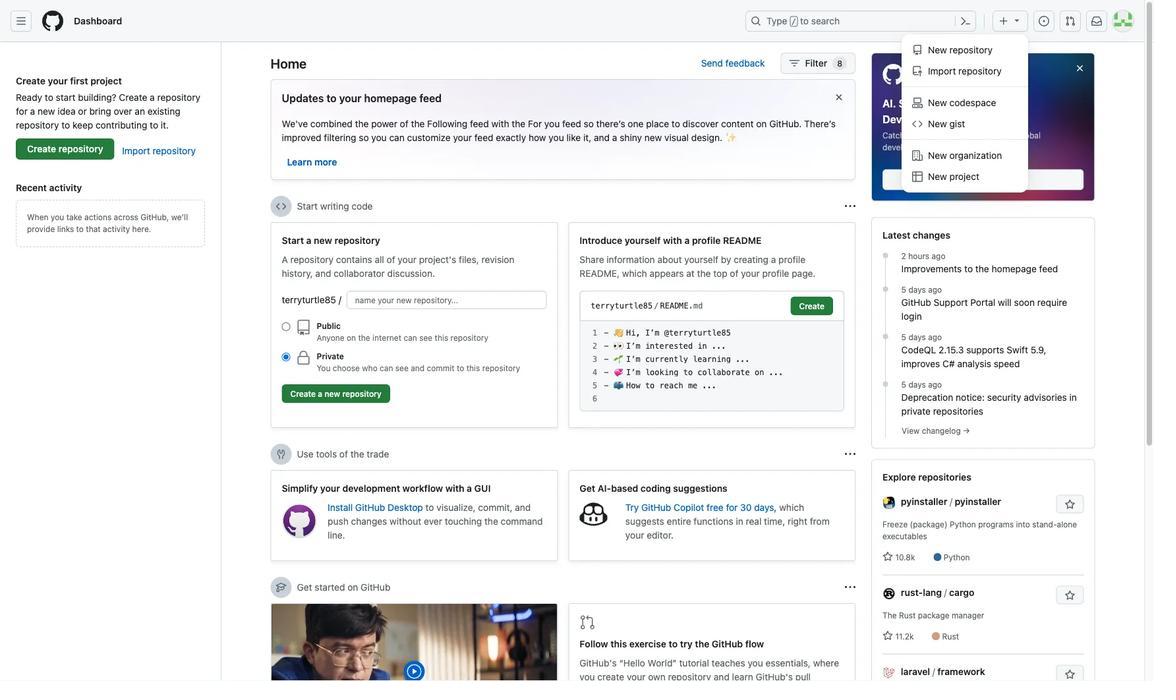 Task type: describe. For each thing, give the bounding box(es) containing it.
5 for codeql 2.15.3 supports swift 5.9, improves c# analysis speed
[[902, 333, 907, 342]]

terryturtle85 /
[[282, 294, 341, 305]]

which suggests entire functions in real time, right from your editor.
[[626, 502, 830, 540]]

why am i seeing this? image
[[845, 582, 856, 593]]

6
[[593, 394, 598, 404]]

line.
[[328, 529, 345, 540]]

repository down command palette image
[[950, 45, 993, 55]]

terryturtle85 for terryturtle85 / readme .md
[[591, 301, 653, 311]]

use
[[297, 449, 314, 460]]

contributing
[[96, 119, 147, 130]]

rust-lang / cargo
[[901, 587, 975, 598]]

introduce yourself with a profile readme
[[580, 235, 762, 246]]

.md
[[689, 301, 703, 311]]

git pull request image inside try the github flow element
[[580, 615, 596, 630]]

create for create your first project ready to start building? create a repository for a new idea or bring over an existing repository to keep contributing to it.
[[16, 75, 46, 86]]

and inside we've combined the power of the following feed with the for you feed so there's one place to discover content on github. there's improved filtering so you can customize your feed exactly how you like it, and a shiny new visual design. ✨
[[594, 132, 610, 143]]

get for get ai-based coding suggestions
[[580, 483, 596, 494]]

try the github flow element
[[569, 603, 856, 681]]

plus image
[[999, 16, 1010, 26]]

0 horizontal spatial yourself
[[625, 235, 661, 246]]

with inside "element"
[[663, 235, 682, 246]]

star this repository image for pyinstaller / pyinstaller
[[1065, 500, 1076, 510]]

terryturtle85 / readme .md
[[591, 301, 703, 311]]

at
[[687, 268, 695, 279]]

the inside to visualize, commit, and push changes without ever touching the command line.
[[485, 516, 498, 527]]

that
[[86, 224, 101, 233]]

new inside create your first project ready to start building? create a repository for a new idea or bring over an existing repository to keep contributing to it.
[[38, 106, 55, 116]]

what is github? image
[[271, 604, 557, 681]]

we've combined the power of the following feed with the for you feed so there's one place to discover content on github. there's improved filtering so you can customize your feed exactly how you like it, and a shiny new visual design. ✨
[[282, 118, 836, 143]]

try
[[626, 502, 639, 513]]

deprecation notice: security advisories in private repositories link
[[902, 391, 1084, 418]]

github desktop image
[[282, 503, 317, 538]]

star image for rust-lang / cargo
[[883, 631, 894, 641]]

4 - from the top
[[604, 368, 609, 377]]

get ai-based coding suggestions element
[[569, 470, 856, 561]]

activity inside 'when you take actions across github, we'll provide links to that activity here.'
[[103, 224, 130, 233]]

free
[[707, 502, 724, 513]]

triangle down image
[[1012, 15, 1023, 25]]

lock image
[[296, 350, 312, 366]]

import repository inside menu
[[928, 66, 1002, 76]]

for inside create your first project ready to start building? create a repository for a new idea or bring over an existing repository to keep contributing to it.
[[16, 106, 28, 116]]

this inside private you choose who can see and commit to this repository
[[467, 363, 480, 373]]

0 vertical spatial activity
[[49, 182, 82, 193]]

it.
[[161, 119, 169, 130]]

5 inside 1 - 👋 hi, i'm @terryturtle85 2 - 👀 i'm interested in ... 3 - 🌱 i'm currently learning ... 4 - 💞️ i'm looking to collaborate on ... 5 - 📫 how to reach me ... 6
[[593, 381, 598, 390]]

0 horizontal spatial rust
[[899, 611, 916, 620]]

simplify
[[282, 483, 318, 494]]

... up learning
[[712, 342, 726, 351]]

ago for github
[[929, 285, 942, 294]]

feed up following
[[420, 92, 442, 105]]

now inside "link"
[[990, 174, 1008, 185]]

python inside freeze (package) python programs into stand-alone executables
[[950, 520, 976, 529]]

visualize,
[[437, 502, 476, 513]]

command palette image
[[961, 16, 971, 26]]

private you choose who can see and commit to this repository
[[317, 351, 520, 373]]

0 vertical spatial profile
[[692, 235, 721, 246]]

a up history,
[[306, 235, 312, 246]]

organization
[[950, 150, 1002, 161]]

swift
[[1007, 345, 1029, 355]]

create for create repository
[[27, 143, 56, 154]]

there's
[[597, 118, 626, 129]]

1 vertical spatial profile
[[779, 254, 806, 265]]

information
[[607, 254, 655, 265]]

reach
[[660, 381, 684, 390]]

new repository
[[928, 45, 993, 55]]

your inside which suggests entire functions in real time, right from your editor.
[[626, 529, 645, 540]]

workflow
[[403, 483, 443, 494]]

first
[[70, 75, 88, 86]]

days for deprecation
[[909, 380, 926, 389]]

anyone
[[317, 333, 345, 342]]

learning
[[693, 355, 731, 364]]

homepage image
[[42, 11, 63, 32]]

with inside we've combined the power of the following feed with the for you feed so there's one place to discover content on github. there's improved filtering so you can customize your feed exactly how you like it, and a shiny new visual design. ✨
[[492, 118, 509, 129]]

/ for terryturtle85 / readme .md
[[654, 301, 659, 311]]

to left search
[[801, 15, 809, 26]]

feed left exactly
[[475, 132, 494, 143]]

a up existing
[[150, 92, 155, 103]]

github right started
[[361, 582, 391, 593]]

days,
[[755, 502, 777, 513]]

/ right lang
[[945, 587, 947, 598]]

to left start
[[45, 92, 53, 103]]

can inside public anyone on the internet can see this repository
[[404, 333, 417, 342]]

collaborator
[[334, 268, 385, 279]]

page.
[[792, 268, 816, 279]]

new for new organization
[[928, 150, 947, 161]]

changelog
[[922, 426, 961, 436]]

to inside try the github flow element
[[669, 639, 678, 650]]

suggests
[[626, 516, 665, 527]]

repo image
[[296, 320, 312, 336]]

/ for terryturtle85 /
[[339, 294, 341, 305]]

started
[[315, 582, 345, 593]]

best
[[940, 131, 956, 140]]

new repository link
[[907, 40, 1023, 61]]

import repository link for new repository link
[[907, 61, 1023, 82]]

where
[[814, 658, 840, 669]]

view
[[902, 426, 920, 436]]

0 horizontal spatial import
[[122, 145, 150, 156]]

watch now
[[960, 174, 1008, 185]]

ago for codeql
[[929, 333, 942, 342]]

for inside get ai-based coding suggestions element
[[726, 502, 738, 513]]

repository up existing
[[157, 92, 200, 103]]

you left like
[[549, 132, 564, 143]]

event,
[[922, 143, 945, 152]]

repository inside private you choose who can see and commit to this repository
[[483, 363, 520, 373]]

here.
[[132, 224, 151, 233]]

i'm up the 'how'
[[626, 368, 641, 377]]

new for new gist
[[928, 118, 947, 129]]

the up exactly
[[512, 118, 526, 129]]

a inside share information about yourself by creating a profile readme, which appears at the top of your profile page.
[[771, 254, 776, 265]]

feed inside 2 hours ago improvements to the homepage feed
[[1040, 263, 1059, 274]]

11.2k
[[894, 632, 914, 641]]

learn more
[[287, 156, 337, 167]]

5 - from the top
[[604, 381, 609, 390]]

explore repositories navigation
[[872, 459, 1096, 681]]

recent activity
[[16, 182, 82, 193]]

the inside 2 hours ago improvements to the homepage feed
[[976, 263, 990, 274]]

to inside we've combined the power of the following feed with the for you feed so there's one place to discover content on github. there's improved filtering so you can customize your feed exactly how you like it, and a shiny new visual design. ✨
[[672, 118, 680, 129]]

which inside which suggests entire functions in real time, right from your editor.
[[780, 502, 805, 513]]

of inside the a repository contains all of your project's files, revision history, and collaborator discussion.
[[387, 254, 395, 265]]

i'm right 🌱 at the bottom right of the page
[[626, 355, 641, 364]]

send feedback link
[[701, 56, 765, 70]]

/ for type / to search
[[792, 17, 797, 26]]

code image
[[276, 201, 287, 212]]

push
[[328, 516, 349, 527]]

an
[[135, 106, 145, 116]]

repository down new repository link
[[959, 66, 1002, 76]]

days for github
[[909, 285, 926, 294]]

ready
[[16, 92, 42, 103]]

why am i seeing this? image for introduce yourself with a profile readme
[[845, 201, 856, 212]]

can inside we've combined the power of the following feed with the for you feed so there's one place to discover content on github. there's improved filtering so you can customize your feed exactly how you like it, and a shiny new visual design. ✨
[[389, 132, 405, 143]]

on right started
[[348, 582, 358, 593]]

0 vertical spatial git pull request image
[[1066, 16, 1076, 26]]

catch
[[883, 131, 905, 140]]

now inside ai. security. devex. catch the very best from this year's global developer event, now on-demand.
[[947, 143, 963, 152]]

0 horizontal spatial so
[[359, 132, 369, 143]]

simplify your development workflow with a gui element
[[271, 470, 558, 561]]

dot fill image for improvements to the homepage feed
[[881, 250, 891, 261]]

project inside create your first project ready to start building? create a repository for a new idea or bring over an existing repository to keep contributing to it.
[[90, 75, 122, 86]]

you up learn
[[748, 658, 763, 669]]

simplify your development workflow with a gui
[[282, 483, 491, 494]]

repository inside public anyone on the internet can see this repository
[[451, 333, 489, 342]]

menu containing new repository
[[902, 34, 1029, 193]]

close image
[[1075, 63, 1086, 74]]

to left it. at the top left
[[150, 119, 158, 130]]

and inside private you choose who can see and commit to this repository
[[411, 363, 425, 373]]

it,
[[584, 132, 592, 143]]

start for start a new repository
[[282, 235, 304, 246]]

latest
[[883, 230, 911, 241]]

2.15.3
[[939, 345, 964, 355]]

to inside 'when you take actions across github, we'll provide links to that activity here.'
[[76, 224, 84, 233]]

ago for improvements
[[932, 252, 946, 261]]

of inside we've combined the power of the following feed with the for you feed so there's one place to discover content on github. there's improved filtering so you can customize your feed exactly how you like it, and a shiny new visual design. ✨
[[400, 118, 409, 129]]

1 horizontal spatial readme
[[723, 235, 762, 246]]

watch now link
[[883, 169, 1084, 190]]

try github copilot free for 30 days, link
[[626, 502, 780, 513]]

tools image
[[276, 449, 287, 460]]

5 for github support portal will soon require login
[[902, 285, 907, 294]]

own
[[648, 672, 666, 681]]

real
[[746, 516, 762, 527]]

notice:
[[956, 392, 985, 403]]

i'm right the hi,
[[645, 328, 660, 338]]

learn more link
[[287, 156, 337, 167]]

on inside public anyone on the internet can see this repository
[[347, 333, 356, 342]]

the left power on the top left of the page
[[355, 118, 369, 129]]

1 pyinstaller from the left
[[901, 496, 948, 507]]

see inside private you choose who can see and commit to this repository
[[396, 363, 409, 373]]

new for new codespace
[[928, 97, 947, 108]]

new for new project
[[928, 171, 947, 182]]

→
[[963, 426, 971, 436]]

stand-
[[1033, 520, 1057, 529]]

install
[[328, 502, 353, 513]]

content
[[721, 118, 754, 129]]

visual
[[665, 132, 689, 143]]

of right the tools
[[340, 449, 348, 460]]

github,
[[141, 212, 169, 222]]

a
[[282, 254, 288, 265]]

there's
[[805, 118, 836, 129]]

new down writing
[[314, 235, 332, 246]]

... up 'collaborate'
[[736, 355, 750, 364]]

to inside to visualize, commit, and push changes without ever touching the command line.
[[426, 502, 434, 513]]

into
[[1017, 520, 1031, 529]]

send
[[701, 58, 723, 69]]

exactly
[[496, 132, 526, 143]]

watch
[[960, 174, 987, 185]]

import inside menu
[[928, 66, 956, 76]]

place
[[646, 118, 669, 129]]

security.
[[899, 97, 943, 110]]

of inside share information about yourself by creating a profile readme, which appears at the top of your profile page.
[[730, 268, 739, 279]]

notifications image
[[1092, 16, 1103, 26]]

create for create a new repository
[[290, 389, 316, 398]]

require
[[1038, 297, 1068, 308]]

latest changes
[[883, 230, 951, 241]]

5 days ago codeql 2.15.3 supports swift 5.9, improves c# analysis speed
[[902, 333, 1047, 369]]

on inside 1 - 👋 hi, i'm @terryturtle85 2 - 👀 i'm interested in ... 3 - 🌱 i'm currently learning ... 4 - 💞️ i'm looking to collaborate on ... 5 - 📫 how to reach me ... 6
[[755, 368, 765, 377]]

2 vertical spatial with
[[446, 483, 465, 494]]

a inside we've combined the power of the following feed with the for you feed so there's one place to discover content on github. there's improved filtering so you can customize your feed exactly how you like it, and a shiny new visual design. ✨
[[612, 132, 617, 143]]

your inside the a repository contains all of your project's files, revision history, and collaborator discussion.
[[398, 254, 417, 265]]

you right for
[[545, 118, 560, 129]]

to right the 'how'
[[645, 381, 655, 390]]

✨
[[725, 132, 734, 143]]

on inside we've combined the power of the following feed with the for you feed so there's one place to discover content on github. there's improved filtering so you can customize your feed exactly how you like it, and a shiny new visual design. ✨
[[757, 118, 767, 129]]

dot fill image for github support portal will soon require login
[[881, 284, 891, 294]]

explore element
[[872, 53, 1096, 681]]

a up share information about yourself by creating a profile readme, which appears at the top of your profile page.
[[685, 235, 690, 246]]

repositories inside navigation
[[919, 472, 972, 483]]

desktop
[[388, 502, 423, 513]]

2 inside 2 hours ago improvements to the homepage feed
[[902, 252, 907, 261]]

2 - from the top
[[604, 342, 609, 351]]

new for new repository
[[928, 45, 947, 55]]

... right 'collaborate'
[[769, 368, 784, 377]]

0 horizontal spatial import repository
[[122, 145, 196, 156]]

the inside public anyone on the internet can see this repository
[[358, 333, 370, 342]]

ago for deprecation
[[929, 380, 942, 389]]

follow
[[580, 639, 608, 650]]

by
[[721, 254, 732, 265]]

you left create
[[580, 672, 595, 681]]

to up me
[[684, 368, 693, 377]]

the left "trade"
[[351, 449, 364, 460]]

speed
[[994, 358, 1020, 369]]



Task type: locate. For each thing, give the bounding box(es) containing it.
demand.
[[978, 143, 1010, 152]]

you inside 'when you take actions across github, we'll provide links to that activity here.'
[[51, 212, 64, 222]]

this inside try the github flow element
[[611, 639, 627, 650]]

0 vertical spatial get
[[580, 483, 596, 494]]

5 inside 5 days ago codeql 2.15.3 supports swift 5.9, improves c# analysis speed
[[902, 333, 907, 342]]

universe23 image
[[883, 64, 1001, 85]]

1 star this repository image from the top
[[1065, 500, 1076, 510]]

repository inside button
[[343, 389, 382, 398]]

the right try
[[695, 639, 710, 650]]

hi,
[[626, 328, 641, 338]]

feed up like
[[562, 118, 581, 129]]

ago up improvements
[[932, 252, 946, 261]]

and inside to visualize, commit, and push changes without ever touching the command line.
[[515, 502, 531, 513]]

1 vertical spatial which
[[780, 502, 805, 513]]

from inside ai. security. devex. catch the very best from this year's global developer event, now on-demand.
[[958, 131, 976, 140]]

ago inside "5 days ago deprecation notice: security advisories in private repositories"
[[929, 380, 942, 389]]

/ up public
[[339, 294, 341, 305]]

to up combined
[[327, 92, 337, 105]]

github up the suggests
[[642, 502, 672, 513]]

start writing code
[[297, 201, 373, 212]]

2 down 1
[[593, 342, 598, 351]]

deprecation
[[902, 392, 954, 403]]

codeql
[[902, 345, 937, 355]]

1 horizontal spatial in
[[736, 516, 744, 527]]

and left commit
[[411, 363, 425, 373]]

use tools of the trade
[[297, 449, 389, 460]]

1 horizontal spatial 2
[[902, 252, 907, 261]]

the down commit,
[[485, 516, 498, 527]]

get right mortar board image
[[297, 582, 312, 593]]

create inside button
[[290, 389, 316, 398]]

the right at
[[697, 268, 711, 279]]

/ inside introduce yourself with a profile readme "element"
[[654, 301, 659, 311]]

new organization
[[928, 150, 1002, 161]]

ever
[[424, 516, 442, 527]]

why am i seeing this? image
[[845, 201, 856, 212], [845, 449, 856, 460]]

changes inside the explore element
[[913, 230, 951, 241]]

/ down explore repositories
[[950, 496, 953, 507]]

0 horizontal spatial github's
[[580, 658, 617, 669]]

terryturtle85 for terryturtle85 /
[[282, 294, 336, 305]]

freeze
[[883, 520, 908, 529]]

0 vertical spatial with
[[492, 118, 509, 129]]

1 horizontal spatial with
[[492, 118, 509, 129]]

to inside 2 hours ago improvements to the homepage feed
[[965, 263, 973, 274]]

activity up take
[[49, 182, 82, 193]]

menu
[[902, 34, 1029, 193]]

now
[[947, 143, 963, 152], [990, 174, 1008, 185]]

developer
[[883, 143, 920, 152]]

new project button
[[907, 166, 1023, 187]]

new left idea
[[38, 106, 55, 116]]

@pyinstaller profile image
[[883, 496, 896, 509]]

dot fill image for codeql 2.15.3 supports swift 5.9, improves c# analysis speed
[[881, 331, 891, 342]]

git pull request image
[[1066, 16, 1076, 26], [580, 615, 596, 630]]

in inside "5 days ago deprecation notice: security advisories in private repositories"
[[1070, 392, 1077, 403]]

1 vertical spatial 2
[[593, 342, 598, 351]]

dot fill image
[[881, 331, 891, 342], [881, 379, 891, 389]]

import repository link
[[907, 61, 1023, 82], [122, 145, 196, 156]]

install github desktop
[[328, 502, 426, 513]]

📫
[[614, 381, 622, 390]]

from inside which suggests entire functions in real time, right from your editor.
[[810, 516, 830, 527]]

your up the install
[[320, 483, 340, 494]]

your inside we've combined the power of the following feed with the for you feed so there's one place to discover content on github. there's improved filtering so you can customize your feed exactly how you like it, and a shiny new visual design. ✨
[[453, 132, 472, 143]]

create up an
[[119, 92, 147, 103]]

so up it,
[[584, 118, 594, 129]]

and
[[594, 132, 610, 143], [315, 268, 331, 279], [411, 363, 425, 373], [515, 502, 531, 513], [714, 672, 730, 681]]

1 vertical spatial now
[[990, 174, 1008, 185]]

the inside share information about yourself by creating a profile readme, which appears at the top of your profile page.
[[697, 268, 711, 279]]

0 vertical spatial dot fill image
[[881, 331, 891, 342]]

star this repository image
[[1065, 670, 1076, 680]]

0 vertical spatial github's
[[580, 658, 617, 669]]

1 vertical spatial changes
[[351, 516, 387, 527]]

1 vertical spatial import repository
[[122, 145, 196, 156]]

and up command on the bottom
[[515, 502, 531, 513]]

1 horizontal spatial rust
[[943, 632, 959, 641]]

get ai-based coding suggestions
[[580, 483, 728, 494]]

0 vertical spatial see
[[419, 333, 433, 342]]

provide
[[27, 224, 55, 233]]

new organization link
[[907, 145, 1023, 166]]

pyinstaller up (package)
[[901, 496, 948, 507]]

github up teaches
[[712, 639, 743, 650]]

1 vertical spatial import repository link
[[122, 145, 196, 156]]

from up on-
[[958, 131, 976, 140]]

repository down ready at the top
[[16, 119, 59, 130]]

what is github? element
[[271, 603, 558, 681]]

None submit
[[791, 297, 834, 315]]

new inside button
[[325, 389, 340, 398]]

the up customize
[[411, 118, 425, 129]]

project's
[[419, 254, 457, 265]]

play image
[[406, 664, 422, 679]]

0 vertical spatial which
[[622, 268, 647, 279]]

filter image
[[790, 58, 800, 69]]

2 new from the top
[[928, 97, 947, 108]]

homepage inside 2 hours ago improvements to the homepage feed
[[992, 263, 1037, 274]]

a down ready at the top
[[30, 106, 35, 116]]

for
[[16, 106, 28, 116], [726, 502, 738, 513]]

/ right type
[[792, 17, 797, 26]]

1 vertical spatial readme
[[660, 301, 689, 311]]

discover
[[683, 118, 719, 129]]

which up right at the right of page
[[780, 502, 805, 513]]

1 horizontal spatial pyinstaller
[[955, 496, 1002, 507]]

... right me
[[703, 381, 717, 390]]

repository up history,
[[291, 254, 334, 265]]

activity down across
[[103, 224, 130, 233]]

terryturtle85 inside introduce yourself with a profile readme "element"
[[591, 301, 653, 311]]

you up the links
[[51, 212, 64, 222]]

changes down install github desktop
[[351, 516, 387, 527]]

import down contributing
[[122, 145, 150, 156]]

explore
[[883, 472, 916, 483]]

0 vertical spatial from
[[958, 131, 976, 140]]

1 horizontal spatial project
[[950, 171, 980, 182]]

writing
[[320, 201, 349, 212]]

this inside ai. security. devex. catch the very best from this year's global developer event, now on-demand.
[[978, 131, 991, 140]]

a inside button
[[318, 389, 323, 398]]

repository down keep
[[59, 143, 103, 154]]

you
[[317, 363, 331, 373]]

currently
[[645, 355, 688, 364]]

to down idea
[[61, 119, 70, 130]]

your inside simplify your development workflow with a gui element
[[320, 483, 340, 494]]

repositories inside "5 days ago deprecation notice: security advisories in private repositories"
[[934, 406, 984, 417]]

2 star this repository image from the top
[[1065, 591, 1076, 601]]

1 horizontal spatial import repository link
[[907, 61, 1023, 82]]

2 vertical spatial profile
[[763, 268, 790, 279]]

freeze (package) python programs into stand-alone executables
[[883, 520, 1078, 541]]

profile up share information about yourself by creating a profile readme, which appears at the top of your profile page.
[[692, 235, 721, 246]]

see inside public anyone on the internet can see this repository
[[419, 333, 433, 342]]

bring
[[89, 106, 111, 116]]

create
[[16, 75, 46, 86], [119, 92, 147, 103], [27, 143, 56, 154], [290, 389, 316, 398]]

readme down appears
[[660, 301, 689, 311]]

1 vertical spatial project
[[950, 171, 980, 182]]

files,
[[459, 254, 479, 265]]

new down event,
[[928, 171, 947, 182]]

Repository name text field
[[347, 291, 547, 309]]

introduce yourself with a profile readme element
[[569, 222, 856, 428]]

1 vertical spatial python
[[944, 553, 970, 562]]

0 horizontal spatial 2
[[593, 342, 598, 351]]

you
[[545, 118, 560, 129], [371, 132, 387, 143], [549, 132, 564, 143], [51, 212, 64, 222], [748, 658, 763, 669], [580, 672, 595, 681]]

2 dot fill image from the top
[[881, 379, 891, 389]]

1 days from the top
[[909, 285, 926, 294]]

we've
[[282, 118, 308, 129]]

1 horizontal spatial import
[[928, 66, 956, 76]]

repository down who
[[343, 389, 382, 398]]

star image for pyinstaller / pyinstaller
[[883, 552, 894, 562]]

this up demand.
[[978, 131, 991, 140]]

filtering
[[324, 132, 356, 143]]

1 vertical spatial yourself
[[685, 254, 719, 265]]

keep
[[73, 119, 93, 130]]

and inside github's "hello world" tutorial teaches you essentials, where you create your own repository and learn github's pul
[[714, 672, 730, 681]]

0 horizontal spatial project
[[90, 75, 122, 86]]

repository inside github's "hello world" tutorial teaches you essentials, where you create your own repository and learn github's pul
[[668, 672, 712, 681]]

5 days ago github support portal will soon require login
[[902, 285, 1068, 322]]

gui
[[475, 483, 491, 494]]

3 days from the top
[[909, 380, 926, 389]]

new codespace
[[928, 97, 997, 108]]

2 vertical spatial days
[[909, 380, 926, 389]]

github down development
[[355, 502, 385, 513]]

none submit inside introduce yourself with a profile readme "element"
[[791, 297, 834, 315]]

filter
[[805, 58, 828, 69]]

ago
[[932, 252, 946, 261], [929, 285, 942, 294], [929, 333, 942, 342], [929, 380, 942, 389]]

why am i seeing this? image for get ai-based coding suggestions
[[845, 449, 856, 460]]

pyinstaller up freeze (package) python programs into stand-alone executables
[[955, 496, 1002, 507]]

1 vertical spatial import
[[122, 145, 150, 156]]

can inside private you choose who can see and commit to this repository
[[380, 363, 393, 373]]

which down information
[[622, 268, 647, 279]]

0 vertical spatial import
[[928, 66, 956, 76]]

repositories down the notice:
[[934, 406, 984, 417]]

1 new from the top
[[928, 45, 947, 55]]

which inside share information about yourself by creating a profile readme, which appears at the top of your profile page.
[[622, 268, 647, 279]]

/ down appears
[[654, 301, 659, 311]]

0 horizontal spatial see
[[396, 363, 409, 373]]

improves
[[902, 358, 941, 369]]

ago inside 5 days ago codeql 2.15.3 supports swift 5.9, improves c# analysis speed
[[929, 333, 942, 342]]

1 vertical spatial repositories
[[919, 472, 972, 483]]

your down the suggests
[[626, 529, 645, 540]]

1 vertical spatial dot fill image
[[881, 379, 891, 389]]

0 horizontal spatial get
[[297, 582, 312, 593]]

1 vertical spatial dot fill image
[[881, 284, 891, 294]]

0 vertical spatial dot fill image
[[881, 250, 891, 261]]

1 vertical spatial star this repository image
[[1065, 591, 1076, 601]]

search
[[812, 15, 840, 26]]

0 horizontal spatial homepage
[[364, 92, 417, 105]]

4
[[593, 368, 598, 377]]

ago inside 5 days ago github support portal will soon require login
[[929, 285, 942, 294]]

new down 'very'
[[928, 150, 947, 161]]

start inside create a new repository element
[[282, 235, 304, 246]]

0 horizontal spatial for
[[16, 106, 28, 116]]

1 horizontal spatial import repository
[[928, 66, 1002, 76]]

0 vertical spatial import repository
[[928, 66, 1002, 76]]

0 vertical spatial can
[[389, 132, 405, 143]]

/ inside create a new repository element
[[339, 294, 341, 305]]

and down teaches
[[714, 672, 730, 681]]

0 vertical spatial now
[[947, 143, 963, 152]]

1
[[593, 328, 598, 338]]

1 vertical spatial why am i seeing this? image
[[845, 449, 856, 460]]

from right right at the right of page
[[810, 516, 830, 527]]

your inside github's "hello world" tutorial teaches you essentials, where you create your own repository and learn github's pul
[[627, 672, 646, 681]]

feed right following
[[470, 118, 489, 129]]

new inside button
[[928, 171, 947, 182]]

python up cargo
[[944, 553, 970, 562]]

functions
[[694, 516, 734, 527]]

how
[[529, 132, 546, 143]]

30
[[741, 502, 752, 513]]

analysis
[[958, 358, 992, 369]]

feed up require at the top right of the page
[[1040, 263, 1059, 274]]

0 vertical spatial yourself
[[625, 235, 661, 246]]

when
[[27, 212, 48, 222]]

repositories up pyinstaller / pyinstaller
[[919, 472, 972, 483]]

0 horizontal spatial in
[[698, 342, 707, 351]]

0 horizontal spatial import repository link
[[122, 145, 196, 156]]

github support portal will soon require login link
[[902, 296, 1084, 323]]

1 vertical spatial so
[[359, 132, 369, 143]]

1 star image from the top
[[883, 552, 894, 562]]

this right commit
[[467, 363, 480, 373]]

so right "filtering"
[[359, 132, 369, 143]]

0 vertical spatial days
[[909, 285, 926, 294]]

- left 👋
[[604, 328, 609, 338]]

your up combined
[[339, 92, 362, 105]]

package
[[918, 611, 950, 620]]

get for get started on github
[[297, 582, 312, 593]]

0 vertical spatial in
[[698, 342, 707, 351]]

💞️
[[614, 368, 622, 377]]

mortar board image
[[276, 582, 287, 593]]

i'm down the hi,
[[626, 342, 641, 351]]

activity
[[49, 182, 82, 193], [103, 224, 130, 233]]

to visualize, commit, and push changes without ever touching the command line.
[[328, 502, 543, 540]]

1 horizontal spatial changes
[[913, 230, 951, 241]]

how
[[626, 381, 641, 390]]

you down power on the top left of the page
[[371, 132, 387, 143]]

updates to your homepage feed
[[282, 92, 442, 105]]

1 vertical spatial with
[[663, 235, 682, 246]]

start for start writing code
[[297, 201, 318, 212]]

5 down 4
[[593, 381, 598, 390]]

2 days from the top
[[909, 333, 926, 342]]

programs
[[979, 520, 1014, 529]]

None radio
[[282, 322, 290, 331], [282, 353, 290, 361], [282, 322, 290, 331], [282, 353, 290, 361]]

to inside private you choose who can see and commit to this repository
[[457, 363, 464, 373]]

0 vertical spatial start
[[297, 201, 318, 212]]

revision
[[482, 254, 515, 265]]

1 horizontal spatial now
[[990, 174, 1008, 185]]

on left github.
[[757, 118, 767, 129]]

yourself up information
[[625, 235, 661, 246]]

coding
[[641, 483, 671, 494]]

1 why am i seeing this? image from the top
[[845, 201, 856, 212]]

🌱
[[614, 355, 622, 364]]

5 new from the top
[[928, 171, 947, 182]]

new project
[[928, 171, 980, 182]]

import repository link for create repository link
[[122, 145, 196, 156]]

0 vertical spatial 2
[[902, 252, 907, 261]]

codespace
[[950, 97, 997, 108]]

to right commit
[[457, 363, 464, 373]]

1 vertical spatial can
[[404, 333, 417, 342]]

github inside simplify your development workflow with a gui element
[[355, 502, 385, 513]]

now down 'best'
[[947, 143, 963, 152]]

ago inside 2 hours ago improvements to the homepage feed
[[932, 252, 946, 261]]

this inside public anyone on the internet can see this repository
[[435, 333, 449, 342]]

send feedback
[[701, 58, 765, 69]]

days up deprecation on the bottom right of page
[[909, 380, 926, 389]]

star image down executables
[[883, 552, 894, 562]]

1 vertical spatial activity
[[103, 224, 130, 233]]

your inside share information about yourself by creating a profile readme, which appears at the top of your profile page.
[[741, 268, 760, 279]]

and right history,
[[315, 268, 331, 279]]

1 vertical spatial rust
[[943, 632, 959, 641]]

and inside the a repository contains all of your project's files, revision history, and collaborator discussion.
[[315, 268, 331, 279]]

2 pyinstaller from the left
[[955, 496, 1002, 507]]

1 vertical spatial star image
[[883, 631, 894, 641]]

follow this exercise to try the github flow
[[580, 639, 764, 650]]

yourself
[[625, 235, 661, 246], [685, 254, 719, 265]]

0 horizontal spatial activity
[[49, 182, 82, 193]]

0 horizontal spatial terryturtle85
[[282, 294, 336, 305]]

2 inside 1 - 👋 hi, i'm @terryturtle85 2 - 👀 i'm interested in ... 3 - 🌱 i'm currently learning ... 4 - 💞️ i'm looking to collaborate on ... 5 - 📫 how to reach me ... 6
[[593, 342, 598, 351]]

can right who
[[380, 363, 393, 373]]

1 horizontal spatial git pull request image
[[1066, 16, 1076, 26]]

on-
[[965, 143, 978, 152]]

try github copilot free for 30 days,
[[626, 502, 780, 513]]

5 up codeql
[[902, 333, 907, 342]]

days inside "5 days ago deprecation notice: security advisories in private repositories"
[[909, 380, 926, 389]]

star image
[[883, 552, 894, 562], [883, 631, 894, 641]]

dot fill image
[[881, 250, 891, 261], [881, 284, 891, 294]]

codeql 2.15.3 supports swift 5.9, improves c# analysis speed link
[[902, 343, 1084, 371]]

dot fill image for deprecation notice: security advisories in private repositories
[[881, 379, 891, 389]]

issue opened image
[[1039, 16, 1050, 26]]

with up visualize,
[[446, 483, 465, 494]]

3 new from the top
[[928, 118, 947, 129]]

to up ever
[[426, 502, 434, 513]]

repository inside the a repository contains all of your project's files, revision history, and collaborator discussion.
[[291, 254, 334, 265]]

the inside ai. security. devex. catch the very best from this year's global developer event, now on-demand.
[[907, 131, 919, 140]]

1 horizontal spatial which
[[780, 502, 805, 513]]

github inside get ai-based coding suggestions element
[[642, 502, 672, 513]]

top
[[714, 268, 728, 279]]

0 vertical spatial python
[[950, 520, 976, 529]]

1 - from the top
[[604, 328, 609, 338]]

0 vertical spatial project
[[90, 75, 122, 86]]

1 vertical spatial start
[[282, 235, 304, 246]]

repository down it. at the top left
[[153, 145, 196, 156]]

0 vertical spatial for
[[16, 106, 28, 116]]

2 why am i seeing this? image from the top
[[845, 449, 856, 460]]

1 vertical spatial homepage
[[992, 263, 1037, 274]]

import repository down new repository link
[[928, 66, 1002, 76]]

2 dot fill image from the top
[[881, 284, 891, 294]]

(package)
[[910, 520, 948, 529]]

@laravel profile image
[[883, 666, 896, 679]]

project inside button
[[950, 171, 980, 182]]

create a new repository button
[[282, 384, 390, 403]]

1 vertical spatial from
[[810, 516, 830, 527]]

collaborate
[[698, 368, 750, 377]]

0 horizontal spatial git pull request image
[[580, 615, 596, 630]]

2 horizontal spatial in
[[1070, 392, 1077, 403]]

star this repository image for rust-lang / cargo
[[1065, 591, 1076, 601]]

links
[[57, 224, 74, 233]]

feedback
[[726, 58, 765, 69]]

1 vertical spatial see
[[396, 363, 409, 373]]

yourself inside share information about yourself by creating a profile readme, which appears at the top of your profile page.
[[685, 254, 719, 265]]

days inside 5 days ago github support portal will soon require login
[[909, 285, 926, 294]]

/ for laravel / framework
[[933, 666, 936, 677]]

5 up login
[[902, 285, 907, 294]]

days inside 5 days ago codeql 2.15.3 supports swift 5.9, improves c# analysis speed
[[909, 333, 926, 342]]

a left gui
[[467, 483, 472, 494]]

1 horizontal spatial get
[[580, 483, 596, 494]]

1 dot fill image from the top
[[881, 250, 891, 261]]

1 horizontal spatial github's
[[756, 672, 793, 681]]

4 new from the top
[[928, 150, 947, 161]]

1 horizontal spatial from
[[958, 131, 976, 140]]

improvements to the homepage feed link
[[902, 262, 1084, 276]]

1 horizontal spatial activity
[[103, 224, 130, 233]]

changes inside to visualize, commit, and push changes without ever touching the command line.
[[351, 516, 387, 527]]

1 dot fill image from the top
[[881, 331, 891, 342]]

2 star image from the top
[[883, 631, 894, 641]]

over
[[114, 106, 132, 116]]

of right power on the top left of the page
[[400, 118, 409, 129]]

0 vertical spatial readme
[[723, 235, 762, 246]]

in inside which suggests entire functions in real time, right from your editor.
[[736, 516, 744, 527]]

1 vertical spatial get
[[297, 582, 312, 593]]

git pull request image up follow
[[580, 615, 596, 630]]

share
[[580, 254, 604, 265]]

/ right laravel
[[933, 666, 936, 677]]

0 horizontal spatial readme
[[660, 301, 689, 311]]

a down you
[[318, 389, 323, 398]]

star this repository image
[[1065, 500, 1076, 510], [1065, 591, 1076, 601]]

/ inside type / to search
[[792, 17, 797, 26]]

5 inside 5 days ago github support portal will soon require login
[[902, 285, 907, 294]]

1 horizontal spatial see
[[419, 333, 433, 342]]

5 inside "5 days ago deprecation notice: security advisories in private repositories"
[[902, 380, 907, 389]]

can right internet
[[404, 333, 417, 342]]

learn
[[732, 672, 754, 681]]

get left ai- on the bottom right
[[580, 483, 596, 494]]

in right advisories on the bottom right
[[1070, 392, 1077, 403]]

new inside we've combined the power of the following feed with the for you feed so there's one place to discover content on github. there's improved filtering so you can customize your feed exactly how you like it, and a shiny new visual design. ✨
[[645, 132, 662, 143]]

tools
[[316, 449, 337, 460]]

2 left hours
[[902, 252, 907, 261]]

0 vertical spatial star this repository image
[[1065, 500, 1076, 510]]

0 horizontal spatial with
[[446, 483, 465, 494]]

repository up contains
[[335, 235, 380, 246]]

-
[[604, 328, 609, 338], [604, 342, 609, 351], [604, 355, 609, 364], [604, 368, 609, 377], [604, 381, 609, 390]]

@rust-lang profile image
[[883, 587, 896, 600]]

dashboard link
[[69, 11, 128, 32]]

terryturtle85 inside create a new repository element
[[282, 294, 336, 305]]

a down there's
[[612, 132, 617, 143]]

0 vertical spatial import repository link
[[907, 61, 1023, 82]]

days for codeql
[[909, 333, 926, 342]]

3 - from the top
[[604, 355, 609, 364]]

suggestions
[[673, 483, 728, 494]]

1 horizontal spatial yourself
[[685, 254, 719, 265]]

your inside create your first project ready to start building? create a repository for a new idea or bring over an existing repository to keep contributing to it.
[[48, 75, 68, 86]]

me
[[688, 381, 698, 390]]

0 vertical spatial repositories
[[934, 406, 984, 417]]

1 horizontal spatial terryturtle85
[[591, 301, 653, 311]]

to up portal
[[965, 263, 973, 274]]

following
[[427, 118, 468, 129]]

2 vertical spatial in
[[736, 516, 744, 527]]

0 horizontal spatial pyinstaller
[[901, 496, 948, 507]]

your down following
[[453, 132, 472, 143]]

github up login
[[902, 297, 932, 308]]

github inside 5 days ago github support portal will soon require login
[[902, 297, 932, 308]]

1 vertical spatial for
[[726, 502, 738, 513]]

x image
[[834, 92, 845, 103]]

create a new repository element
[[282, 233, 547, 408]]

0 horizontal spatial changes
[[351, 516, 387, 527]]

shiny
[[620, 132, 642, 143]]

1 horizontal spatial so
[[584, 118, 594, 129]]

start up a at the left top of the page
[[282, 235, 304, 246]]

teaches
[[712, 658, 746, 669]]

changes
[[913, 230, 951, 241], [351, 516, 387, 527]]

improvements
[[902, 263, 962, 274]]

in inside 1 - 👋 hi, i'm @terryturtle85 2 - 👀 i'm interested in ... 3 - 🌱 i'm currently learning ... 4 - 💞️ i'm looking to collaborate on ... 5 - 📫 how to reach me ... 6
[[698, 342, 707, 351]]

5 for deprecation notice: security advisories in private repositories
[[902, 380, 907, 389]]

/ for pyinstaller / pyinstaller
[[950, 496, 953, 507]]



Task type: vqa. For each thing, say whether or not it's contained in the screenshot.


